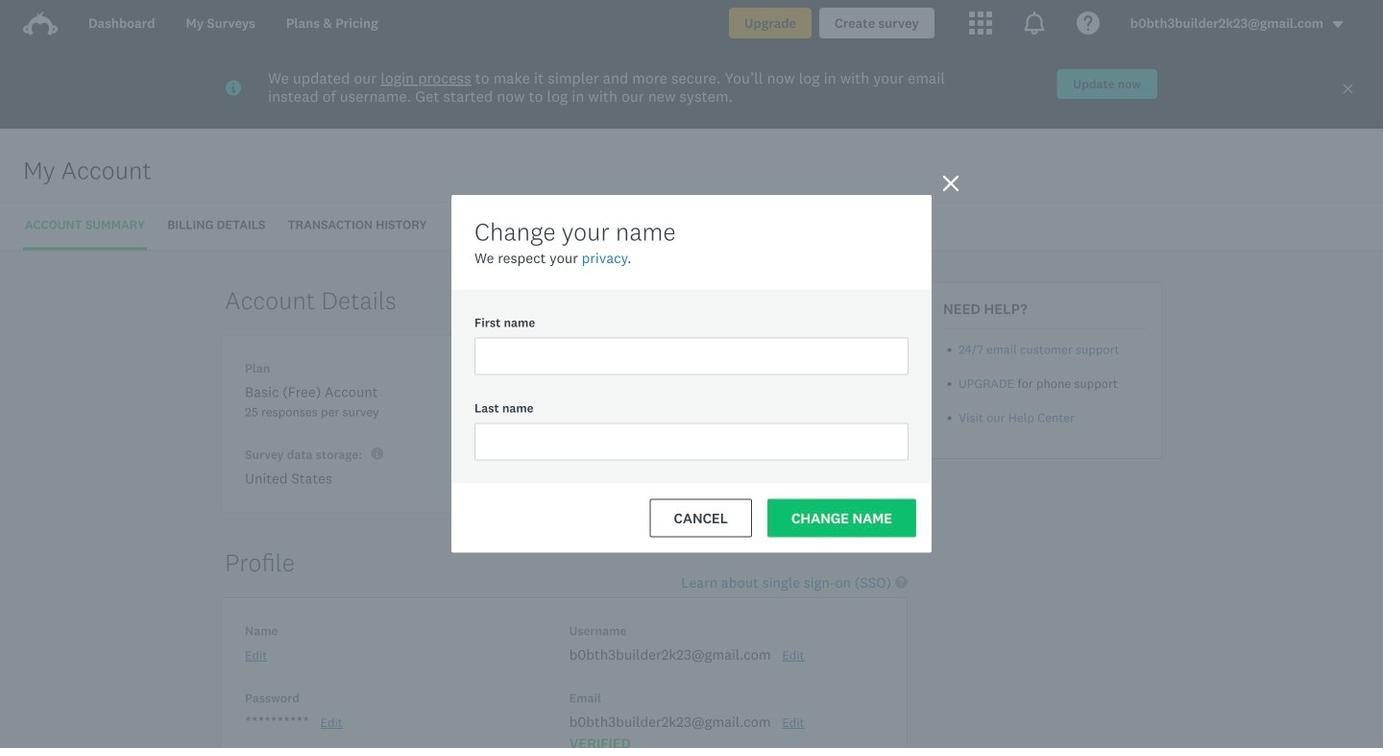 Task type: vqa. For each thing, say whether or not it's contained in the screenshot.
first menu item from the bottom
no



Task type: describe. For each thing, give the bounding box(es) containing it.
1 products icon image from the left
[[969, 12, 993, 35]]

help icon image
[[1077, 12, 1100, 35]]



Task type: locate. For each thing, give the bounding box(es) containing it.
2 products icon image from the left
[[1023, 12, 1046, 35]]

0 horizontal spatial products icon image
[[969, 12, 993, 35]]

None text field
[[475, 338, 909, 375]]

products icon image
[[969, 12, 993, 35], [1023, 12, 1046, 35]]

x image
[[1343, 83, 1355, 95]]

surveymonkey logo image
[[23, 12, 58, 36]]

None text field
[[475, 423, 909, 461]]

1 horizontal spatial products icon image
[[1023, 12, 1046, 35]]



